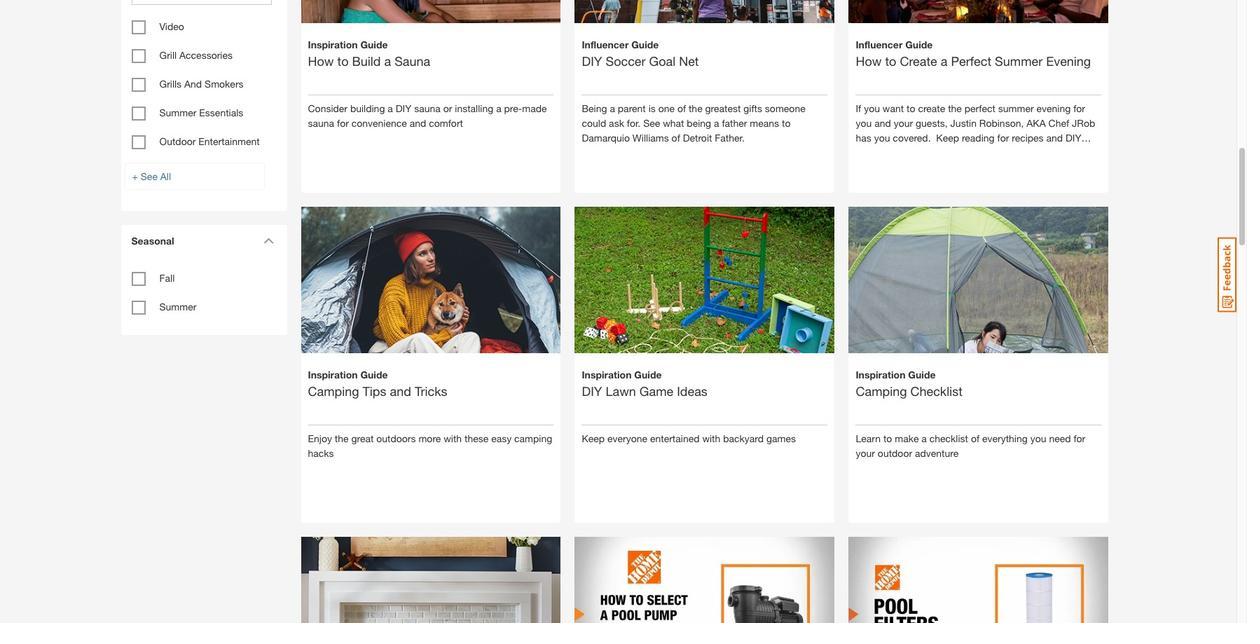 Task type: locate. For each thing, give the bounding box(es) containing it.
of inside learn to make a checklist of everything you need for your outdoor adventure
[[971, 432, 980, 444]]

lawn
[[606, 383, 636, 399]]

sauna left the or
[[414, 102, 441, 114]]

a left pre-
[[496, 102, 502, 114]]

for
[[1074, 102, 1086, 114], [337, 117, 349, 129], [998, 132, 1010, 143], [1074, 432, 1086, 444]]

see right the +
[[141, 170, 158, 182]]

1 influencer from the left
[[582, 38, 629, 50]]

for inside learn to make a checklist of everything you need for your outdoor adventure
[[1074, 432, 1086, 444]]

all
[[160, 170, 171, 182]]

guide inside inspiration guide diy lawn game ideas
[[635, 368, 662, 380]]

2 how from the left
[[856, 53, 882, 68]]

guide up "build"
[[361, 38, 388, 50]]

guide up goal
[[632, 38, 659, 50]]

video
[[159, 20, 184, 32]]

inspiration up "build"
[[308, 38, 358, 50]]

guide up checklist
[[909, 368, 936, 380]]

checklist
[[911, 383, 963, 399]]

sauna
[[414, 102, 441, 114], [308, 117, 334, 129]]

1 horizontal spatial camping
[[856, 383, 907, 399]]

what
[[663, 117, 684, 129]]

guide for and
[[361, 368, 388, 380]]

0 vertical spatial summer
[[999, 102, 1034, 114]]

make up depot.
[[894, 146, 918, 158]]

0 horizontal spatial camping
[[308, 383, 359, 399]]

diy left 'soccer' in the top of the page
[[582, 53, 602, 68]]

outdoor entertainment
[[159, 135, 260, 147]]

greatest
[[706, 102, 741, 114]]

how left "build"
[[308, 53, 334, 68]]

seasonal
[[131, 235, 174, 247]]

inspiration inside inspiration guide camping checklist
[[856, 368, 906, 380]]

and
[[184, 78, 202, 90], [410, 117, 426, 129], [875, 117, 891, 129], [1047, 132, 1063, 143], [390, 383, 411, 399]]

convenience
[[352, 117, 407, 129]]

1 horizontal spatial how
[[856, 53, 882, 68]]

1 horizontal spatial see
[[644, 117, 660, 129]]

0 horizontal spatial influencer
[[582, 38, 629, 50]]

inspiration inside the inspiration guide camping tips and tricks
[[308, 368, 358, 380]]

guide inside the inspiration guide camping tips and tricks
[[361, 368, 388, 380]]

make up outdoor at the right of page
[[895, 432, 919, 444]]

a inside learn to make a checklist of everything you need for your outdoor adventure
[[922, 432, 927, 444]]

summer up outdoor
[[159, 107, 197, 118]]

everyone
[[608, 432, 648, 444]]

backyard
[[723, 432, 764, 444]]

influencer up 'soccer' in the top of the page
[[582, 38, 629, 50]]

1 horizontal spatial sauna
[[414, 102, 441, 114]]

camping up learn
[[856, 383, 907, 399]]

keep everyone entertained with backyard games
[[582, 432, 796, 444]]

2 influencer from the left
[[856, 38, 903, 50]]

one
[[659, 102, 675, 114]]

of down what
[[672, 132, 680, 143]]

2 horizontal spatial with
[[1037, 146, 1055, 158]]

summer for summer
[[159, 301, 197, 313]]

games
[[767, 432, 796, 444]]

a right create
[[941, 53, 948, 68]]

sauna down consider
[[308, 117, 334, 129]]

to inside being a parent is one of the greatest gifts someone could ask for. see what being a father means to damarquio williams of detroit father.
[[782, 117, 791, 129]]

diy left lawn
[[582, 383, 602, 399]]

inspiration
[[308, 38, 358, 50], [308, 368, 358, 380], [582, 368, 632, 380], [856, 368, 906, 380]]

influencer inside influencer guide diy soccer goal net
[[582, 38, 629, 50]]

how inside influencer guide how to create a perfect summer evening
[[856, 53, 882, 68]]

camping
[[308, 383, 359, 399], [856, 383, 907, 399]]

perfect
[[965, 102, 996, 114]]

a up adventure
[[922, 432, 927, 444]]

these
[[465, 432, 489, 444]]

you right if
[[864, 102, 880, 114]]

see down is
[[644, 117, 660, 129]]

inspiration up lawn
[[582, 368, 632, 380]]

see inside being a parent is one of the greatest gifts someone could ask for. see what being a father means to damarquio williams of detroit father.
[[644, 117, 660, 129]]

diy up convenience
[[396, 102, 412, 114]]

create
[[900, 53, 938, 68]]

camping inside inspiration guide camping checklist
[[856, 383, 907, 399]]

grills and smokers
[[159, 78, 244, 90]]

with right ever
[[1037, 146, 1055, 158]]

ask
[[609, 117, 624, 129]]

inspiration guide how to build a sauna
[[308, 38, 430, 68]]

inspiration up enjoy
[[308, 368, 358, 380]]

1 vertical spatial summer
[[977, 146, 1013, 158]]

1 vertical spatial summer
[[159, 107, 197, 118]]

enjoy the great outdoors more with these easy camping hacks
[[308, 432, 553, 459]]

of right one
[[678, 102, 686, 114]]

0 vertical spatial make
[[894, 146, 918, 158]]

guide for build
[[361, 38, 388, 50]]

diy up help
[[1066, 132, 1082, 143]]

for right need
[[1074, 432, 1086, 444]]

camping tips and tricks image
[[301, 183, 561, 443]]

1 horizontal spatial influencer
[[856, 38, 903, 50]]

summer
[[995, 53, 1043, 68], [159, 107, 197, 118], [159, 301, 197, 313]]

keep inside if you want to create the perfect summer evening for you and your guests, justin robinson, aka chef jrob has you covered.  keep reading for recipes and diy ideas to make this the best summer ever with help from the home depot.
[[937, 132, 960, 143]]

with
[[1037, 146, 1055, 158], [444, 432, 462, 444], [703, 432, 721, 444]]

2 camping from the left
[[856, 383, 907, 399]]

summer inside influencer guide how to create a perfect summer evening
[[995, 53, 1043, 68]]

inspiration for checklist
[[856, 368, 906, 380]]

0 vertical spatial keep
[[937, 132, 960, 143]]

to left "build"
[[337, 53, 349, 68]]

1 camping from the left
[[308, 383, 359, 399]]

and right tips
[[390, 383, 411, 399]]

1 horizontal spatial your
[[894, 117, 913, 129]]

your inside learn to make a checklist of everything you need for your outdoor adventure
[[856, 447, 875, 459]]

being a parent is one of the greatest gifts someone could ask for. see what being a father means to damarquio williams of detroit father.
[[582, 102, 806, 143]]

1 how from the left
[[308, 53, 334, 68]]

1 vertical spatial your
[[856, 447, 875, 459]]

inspiration up learn
[[856, 368, 906, 380]]

summer right perfect
[[995, 53, 1043, 68]]

feedback link image
[[1218, 237, 1237, 313]]

0 vertical spatial sauna
[[414, 102, 441, 114]]

and right grills
[[184, 78, 202, 90]]

0 vertical spatial see
[[644, 117, 660, 129]]

influencer inside influencer guide how to create a perfect summer evening
[[856, 38, 903, 50]]

you left need
[[1031, 432, 1047, 444]]

to up outdoor at the right of page
[[884, 432, 892, 444]]

of right checklist
[[971, 432, 980, 444]]

1 vertical spatial sauna
[[308, 117, 334, 129]]

being
[[687, 117, 712, 129]]

2 vertical spatial summer
[[159, 301, 197, 313]]

influencer
[[582, 38, 629, 50], [856, 38, 903, 50]]

to down someone
[[782, 117, 791, 129]]

your down learn
[[856, 447, 875, 459]]

for up jrob
[[1074, 102, 1086, 114]]

guide up tips
[[361, 368, 388, 380]]

seasonal button
[[124, 225, 279, 257]]

enjoy
[[308, 432, 332, 444]]

with left backyard
[[703, 432, 721, 444]]

influencer for diy
[[582, 38, 629, 50]]

inspiration inside inspiration guide how to build a sauna
[[308, 38, 358, 50]]

0 horizontal spatial see
[[141, 170, 158, 182]]

you right has
[[874, 132, 890, 143]]

0 horizontal spatial your
[[856, 447, 875, 459]]

and left 'comfort'
[[410, 117, 426, 129]]

inspiration inside inspiration guide diy lawn game ideas
[[582, 368, 632, 380]]

how inside inspiration guide how to build a sauna
[[308, 53, 334, 68]]

a up ask
[[610, 102, 615, 114]]

a down greatest
[[714, 117, 719, 129]]

summer up robinson,
[[999, 102, 1034, 114]]

0 horizontal spatial how
[[308, 53, 334, 68]]

help
[[1058, 146, 1077, 158]]

is
[[649, 102, 656, 114]]

outdoor
[[878, 447, 913, 459]]

and down chef
[[1047, 132, 1063, 143]]

guide inside influencer guide diy soccer goal net
[[632, 38, 659, 50]]

summer down fall
[[159, 301, 197, 313]]

see inside button
[[141, 170, 158, 182]]

camping for camping tips and tricks
[[308, 383, 359, 399]]

1 horizontal spatial keep
[[937, 132, 960, 143]]

how up if
[[856, 53, 882, 68]]

summer down reading
[[977, 146, 1013, 158]]

guide up create
[[906, 38, 933, 50]]

to inside inspiration guide how to build a sauna
[[337, 53, 349, 68]]

1 vertical spatial see
[[141, 170, 158, 182]]

with right more
[[444, 432, 462, 444]]

2 vertical spatial of
[[971, 432, 980, 444]]

0 vertical spatial of
[[678, 102, 686, 114]]

great
[[351, 432, 374, 444]]

how
[[308, 53, 334, 68], [856, 53, 882, 68]]

0 horizontal spatial keep
[[582, 432, 605, 444]]

to left create
[[886, 53, 897, 68]]

camping inside the inspiration guide camping tips and tricks
[[308, 383, 359, 399]]

williams
[[633, 132, 669, 143]]

keep left everyone
[[582, 432, 605, 444]]

to up home
[[882, 146, 891, 158]]

0 vertical spatial your
[[894, 117, 913, 129]]

the
[[689, 102, 703, 114], [948, 102, 962, 114], [939, 146, 953, 158], [335, 432, 349, 444]]

smokers
[[205, 78, 244, 90]]

your
[[894, 117, 913, 129], [856, 447, 875, 459]]

0 horizontal spatial sauna
[[308, 117, 334, 129]]

influencer up create
[[856, 38, 903, 50]]

guide up game
[[635, 368, 662, 380]]

keep down justin
[[937, 132, 960, 143]]

the up 'being'
[[689, 102, 703, 114]]

+ see all
[[132, 170, 171, 182]]

Search search field
[[131, 0, 272, 5]]

the up justin
[[948, 102, 962, 114]]

guide
[[361, 38, 388, 50], [632, 38, 659, 50], [906, 38, 933, 50], [361, 368, 388, 380], [635, 368, 662, 380], [909, 368, 936, 380]]

diy inside influencer guide diy soccer goal net
[[582, 53, 602, 68]]

for down consider
[[337, 117, 349, 129]]

your down want
[[894, 117, 913, 129]]

comfort
[[429, 117, 463, 129]]

0 horizontal spatial with
[[444, 432, 462, 444]]

guide inside influencer guide how to create a perfect summer evening
[[906, 38, 933, 50]]

evening
[[1037, 102, 1071, 114]]

the
[[856, 161, 873, 173]]

camping left tips
[[308, 383, 359, 399]]

more
[[419, 432, 441, 444]]

with inside the enjoy the great outdoors more with these easy camping hacks
[[444, 432, 462, 444]]

a right "build"
[[384, 53, 391, 68]]

to right want
[[907, 102, 916, 114]]

for down robinson,
[[998, 132, 1010, 143]]

1 vertical spatial make
[[895, 432, 919, 444]]

your inside if you want to create the perfect summer evening for you and your guests, justin robinson, aka chef jrob has you covered.  keep reading for recipes and diy ideas to make this the best summer ever with help from the home depot.
[[894, 117, 913, 129]]

the inside being a parent is one of the greatest gifts someone could ask for. see what being a father means to damarquio williams of detroit father.
[[689, 102, 703, 114]]

of
[[678, 102, 686, 114], [672, 132, 680, 143], [971, 432, 980, 444]]

keep
[[937, 132, 960, 143], [582, 432, 605, 444]]

grill accessories
[[159, 49, 233, 61]]

if
[[856, 102, 862, 114]]

guide inside inspiration guide how to build a sauna
[[361, 38, 388, 50]]

0 vertical spatial summer
[[995, 53, 1043, 68]]

the left 'great'
[[335, 432, 349, 444]]

depot.
[[904, 161, 934, 173]]

damarquio
[[582, 132, 630, 143]]



Task type: vqa. For each thing, say whether or not it's contained in the screenshot.


Task type: describe. For each thing, give the bounding box(es) containing it.
goal
[[649, 53, 676, 68]]

summer for summer essentials
[[159, 107, 197, 118]]

building
[[350, 102, 385, 114]]

guide for goal
[[632, 38, 659, 50]]

from
[[1079, 146, 1099, 158]]

jrob
[[1072, 117, 1096, 129]]

or
[[443, 102, 452, 114]]

evening
[[1047, 53, 1091, 68]]

inspiration for lawn
[[582, 368, 632, 380]]

accessories
[[179, 49, 233, 61]]

consider building a diy sauna or installing a pre-made sauna for convenience and comfort
[[308, 102, 547, 129]]

pool filters buying guide image
[[849, 513, 1109, 623]]

tricks
[[415, 383, 448, 399]]

home
[[875, 161, 902, 173]]

guide for game
[[635, 368, 662, 380]]

someone
[[765, 102, 806, 114]]

diy lawn game ideas image
[[575, 183, 835, 443]]

caret icon image
[[263, 238, 274, 244]]

and inside the inspiration guide camping tips and tricks
[[390, 383, 411, 399]]

1 horizontal spatial with
[[703, 432, 721, 444]]

summer essentials
[[159, 107, 243, 118]]

the inside the enjoy the great outdoors more with these easy camping hacks
[[335, 432, 349, 444]]

guide for create
[[906, 38, 933, 50]]

easy
[[491, 432, 512, 444]]

detroit
[[683, 132, 712, 143]]

being
[[582, 102, 607, 114]]

the right "this"
[[939, 146, 953, 158]]

grill
[[159, 49, 177, 61]]

could
[[582, 117, 606, 129]]

camping checklist image
[[849, 183, 1109, 443]]

build
[[352, 53, 381, 68]]

ideas
[[856, 146, 880, 158]]

diy inside consider building a diy sauna or installing a pre-made sauna for convenience and comfort
[[396, 102, 412, 114]]

chef
[[1049, 117, 1070, 129]]

checklist
[[930, 432, 969, 444]]

best
[[955, 146, 974, 158]]

ideas
[[677, 383, 708, 399]]

fall
[[159, 272, 175, 284]]

consider
[[308, 102, 348, 114]]

has
[[856, 132, 872, 143]]

camping for camping checklist
[[856, 383, 907, 399]]

outdoors
[[377, 432, 416, 444]]

how for how to create a perfect summer evening
[[856, 53, 882, 68]]

how to select a pool pump image
[[575, 513, 835, 623]]

hacks
[[308, 447, 334, 459]]

and down want
[[875, 117, 891, 129]]

learn
[[856, 432, 881, 444]]

tips
[[363, 383, 387, 399]]

a inside influencer guide how to create a perfect summer evening
[[941, 53, 948, 68]]

influencer guide how to create a perfect summer evening
[[856, 38, 1091, 68]]

influencer for how
[[856, 38, 903, 50]]

perfect
[[951, 53, 992, 68]]

how for how to build a sauna
[[308, 53, 334, 68]]

everything
[[983, 432, 1028, 444]]

inspiration guide camping tips and tricks
[[308, 368, 448, 399]]

guests,
[[916, 117, 948, 129]]

to inside influencer guide how to create a perfect summer evening
[[886, 53, 897, 68]]

this
[[920, 146, 936, 158]]

of for diy soccer goal net
[[678, 102, 686, 114]]

you inside learn to make a checklist of everything you need for your outdoor adventure
[[1031, 432, 1047, 444]]

parent
[[618, 102, 646, 114]]

inspiration guide diy lawn game ideas
[[582, 368, 708, 399]]

+
[[132, 170, 138, 182]]

entertained
[[650, 432, 700, 444]]

father
[[722, 117, 747, 129]]

grills
[[159, 78, 182, 90]]

a up convenience
[[388, 102, 393, 114]]

of for camping checklist
[[971, 432, 980, 444]]

aka
[[1027, 117, 1046, 129]]

inspiration for tips
[[308, 368, 358, 380]]

soccer
[[606, 53, 646, 68]]

for inside consider building a diy sauna or installing a pre-made sauna for convenience and comfort
[[337, 117, 349, 129]]

made
[[522, 102, 547, 114]]

justin
[[951, 117, 977, 129]]

want
[[883, 102, 904, 114]]

reading
[[962, 132, 995, 143]]

learn to make a checklist of everything you need for your outdoor adventure
[[856, 432, 1086, 459]]

need
[[1050, 432, 1071, 444]]

guide inside inspiration guide camping checklist
[[909, 368, 936, 380]]

and inside consider building a diy sauna or installing a pre-made sauna for convenience and comfort
[[410, 117, 426, 129]]

game
[[640, 383, 674, 399]]

inspiration guide camping checklist
[[856, 368, 963, 399]]

influencer guide diy soccer goal net
[[582, 38, 699, 68]]

adventure
[[915, 447, 959, 459]]

essentials
[[199, 107, 243, 118]]

gifts
[[744, 102, 763, 114]]

for.
[[627, 117, 641, 129]]

means
[[750, 117, 779, 129]]

recipes
[[1012, 132, 1044, 143]]

camping
[[515, 432, 553, 444]]

create
[[918, 102, 946, 114]]

ever
[[1016, 146, 1034, 158]]

a inside inspiration guide how to build a sauna
[[384, 53, 391, 68]]

if you want to create the perfect summer evening for you and your guests, justin robinson, aka chef jrob has you covered.  keep reading for recipes and diy ideas to make this the best summer ever with help from the home depot.
[[856, 102, 1099, 173]]

with inside if you want to create the perfect summer evening for you and your guests, justin robinson, aka chef jrob has you covered.  keep reading for recipes and diy ideas to make this the best summer ever with help from the home depot.
[[1037, 146, 1055, 158]]

pre-
[[504, 102, 522, 114]]

to inside learn to make a checklist of everything you need for your outdoor adventure
[[884, 432, 892, 444]]

diy inside inspiration guide diy lawn game ideas
[[582, 383, 602, 399]]

father.
[[715, 132, 745, 143]]

sauna
[[395, 53, 430, 68]]

make inside learn to make a checklist of everything you need for your outdoor adventure
[[895, 432, 919, 444]]

outdoor
[[159, 135, 196, 147]]

installing
[[455, 102, 494, 114]]

diy inside if you want to create the perfect summer evening for you and your guests, justin robinson, aka chef jrob has you covered.  keep reading for recipes and diy ideas to make this the best summer ever with help from the home depot.
[[1066, 132, 1082, 143]]

you up has
[[856, 117, 872, 129]]

1 vertical spatial of
[[672, 132, 680, 143]]

+ see all button
[[124, 163, 265, 190]]

make inside if you want to create the perfect summer evening for you and your guests, justin robinson, aka chef jrob has you covered.  keep reading for recipes and diy ideas to make this the best summer ever with help from the home depot.
[[894, 146, 918, 158]]

inspiration for to
[[308, 38, 358, 50]]

1 vertical spatial keep
[[582, 432, 605, 444]]



